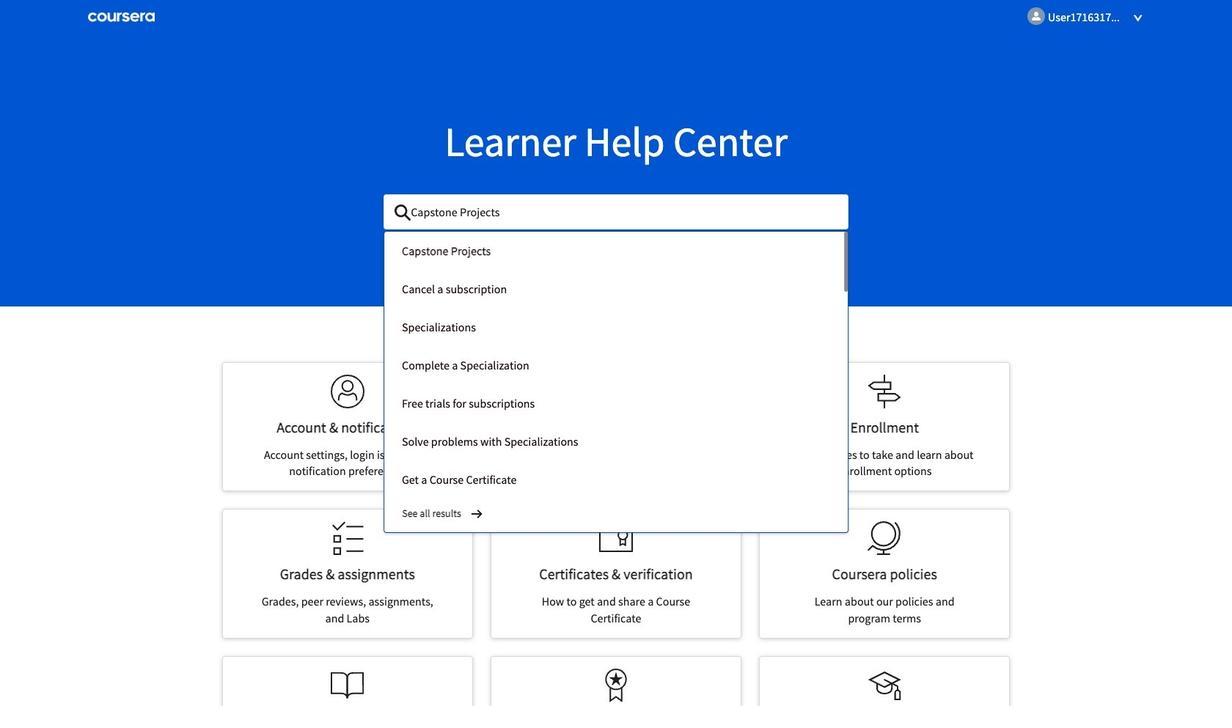 Task type: vqa. For each thing, say whether or not it's contained in the screenshot.
Analyst:
no



Task type: locate. For each thing, give the bounding box(es) containing it.
certificates & verification image
[[600, 522, 633, 556]]

None field
[[384, 194, 849, 533]]

specializations image
[[600, 669, 633, 703]]

banner
[[0, 0, 1233, 533]]

list box
[[384, 231, 849, 533]]



Task type: describe. For each thing, give the bounding box(es) containing it.
grades & assignments image
[[331, 522, 365, 556]]

coursera policies image
[[868, 522, 902, 556]]

text default image
[[471, 509, 483, 520]]

course content image
[[331, 669, 365, 703]]

Search for help text field
[[384, 194, 849, 229]]

enrollment image
[[868, 375, 902, 408]]

degrees & other programs image
[[868, 669, 902, 703]]

account & notifications image
[[331, 375, 365, 408]]



